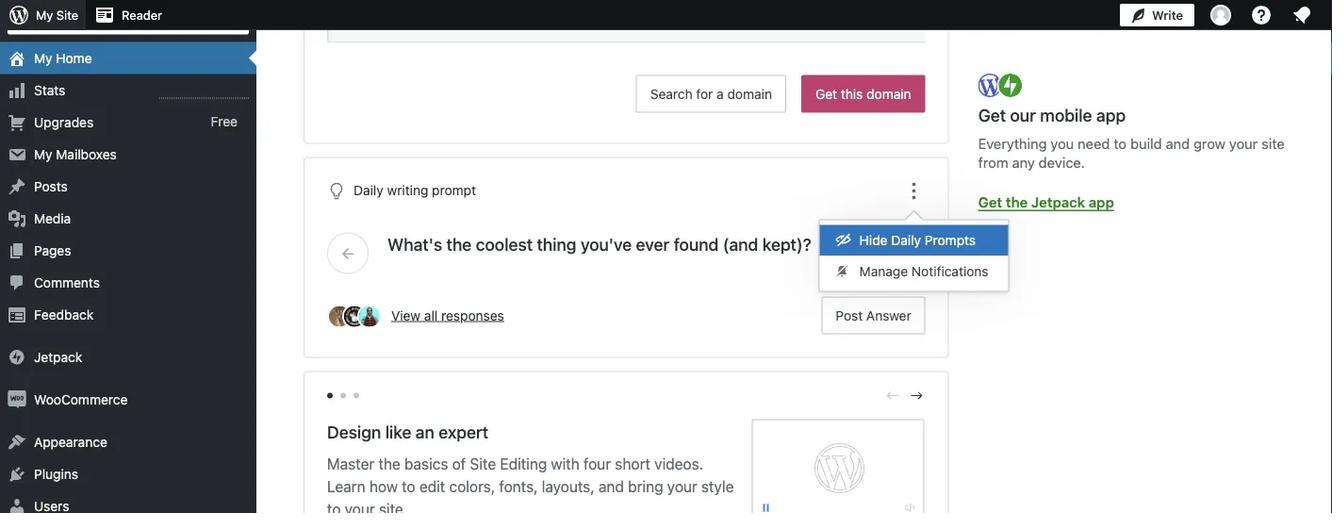 Task type: vqa. For each thing, say whether or not it's contained in the screenshot.
FOUND
yes



Task type: locate. For each thing, give the bounding box(es) containing it.
0 horizontal spatial domain
[[46, 0, 85, 11]]

help image
[[1251, 4, 1273, 26]]

jetpack link
[[0, 341, 257, 374]]

to
[[1114, 136, 1127, 152], [402, 478, 416, 496], [327, 500, 341, 513]]

my up my home
[[36, 8, 53, 22]]

mobile app
[[1040, 106, 1126, 126]]

site
[[1262, 136, 1285, 152]]

the for what's the coolest thing you've ever found (and kept)?
[[447, 235, 472, 255]]

2 vertical spatial your
[[345, 500, 375, 513]]

plugins
[[34, 466, 78, 482]]

0 vertical spatial the
[[1006, 194, 1028, 210]]

daily up 'manage notifications' link
[[891, 233, 921, 248]]

to left build
[[1114, 136, 1127, 152]]

0 horizontal spatial daily
[[354, 183, 384, 199]]

get inside get this domain button
[[816, 86, 838, 102]]

domain right this
[[867, 86, 912, 102]]

img image
[[8, 348, 26, 367], [8, 391, 26, 409]]

ever
[[636, 235, 670, 255]]

1 horizontal spatial your
[[667, 478, 698, 496]]

the up how
[[378, 455, 401, 473]]

of
[[452, 455, 466, 473]]

site
[[56, 8, 78, 22], [470, 455, 496, 473]]

0 horizontal spatial a
[[717, 86, 724, 102]]

0 vertical spatial free
[[19, 0, 42, 11]]

tooltip
[[819, 210, 1010, 292]]

0 horizontal spatial to
[[327, 500, 341, 513]]

and right build
[[1166, 136, 1190, 152]]

1 horizontal spatial the
[[447, 235, 472, 255]]

search
[[650, 86, 693, 102]]

1 img image from the top
[[8, 348, 26, 367]]

1 horizontal spatial free
[[211, 115, 238, 130]]

plugins link
[[0, 458, 257, 490]]

logo
[[1064, 0, 1090, 16]]

with inside master the basics of site editing with four short videos. learn how to edit colors, fonts, layouts, and bring your style to your site.
[[551, 455, 580, 473]]

your down videos.
[[667, 478, 698, 496]]

get for get the jetpack app
[[979, 194, 1003, 210]]

with up "layouts,"
[[551, 455, 580, 473]]

daily left 'writing'
[[354, 183, 384, 199]]

0 vertical spatial img image
[[8, 348, 26, 367]]

0 vertical spatial daily
[[354, 183, 384, 199]]

manage notifications link
[[820, 256, 1009, 287]]

site up my home
[[56, 8, 78, 22]]

domain
[[46, 0, 85, 11], [728, 86, 772, 102], [867, 86, 912, 102]]

2 horizontal spatial to
[[1114, 136, 1127, 152]]

to left edit
[[402, 478, 416, 496]]

design like an expert
[[327, 422, 489, 442]]

1 horizontal spatial daily
[[891, 233, 921, 248]]

0 horizontal spatial and
[[599, 478, 624, 496]]

free for free
[[211, 115, 238, 130]]

jetpack
[[1032, 194, 1086, 210], [34, 349, 82, 365]]

0 vertical spatial jetpack
[[1032, 194, 1086, 210]]

0 horizontal spatial site
[[56, 8, 78, 22]]

1 vertical spatial a
[[717, 86, 724, 102]]

1 answered users image from the left
[[327, 305, 352, 329]]

with
[[88, 0, 110, 11], [1094, 0, 1119, 16], [551, 455, 580, 473]]

0 vertical spatial your
[[1230, 136, 1258, 152]]

my left home
[[34, 51, 52, 66]]

2 vertical spatial get
[[979, 194, 1003, 210]]

2 vertical spatial to
[[327, 500, 341, 513]]

fiverr
[[1123, 0, 1157, 16]]

my profile image
[[1211, 5, 1232, 25]]

your left site at the right
[[1230, 136, 1258, 152]]

0 vertical spatial site
[[56, 8, 78, 22]]

1 vertical spatial img image
[[8, 391, 26, 409]]

hide
[[860, 233, 888, 248]]

to down learn at the bottom left
[[327, 500, 341, 513]]

the down from on the top right of page
[[1006, 194, 1028, 210]]

1 horizontal spatial an
[[416, 422, 435, 442]]

get left this
[[816, 86, 838, 102]]

free for free domain with an annual plan
[[19, 0, 42, 11]]

2 img image from the top
[[8, 391, 26, 409]]

my for my home
[[34, 51, 52, 66]]

manage notifications
[[860, 264, 989, 279]]

1 horizontal spatial to
[[402, 478, 416, 496]]

0 horizontal spatial with
[[88, 0, 110, 11]]

0 vertical spatial to
[[1114, 136, 1127, 152]]

1 horizontal spatial and
[[1166, 136, 1190, 152]]

my up posts
[[34, 147, 52, 162]]

the
[[1006, 194, 1028, 210], [447, 235, 472, 255], [378, 455, 401, 473]]

jetpack down any device.
[[1032, 194, 1086, 210]]

0 horizontal spatial free
[[19, 0, 42, 11]]

daily
[[354, 183, 384, 199], [891, 233, 921, 248]]

1 vertical spatial your
[[667, 478, 698, 496]]

view all responses link
[[391, 306, 812, 326]]

free down the highest hourly views 0 image
[[211, 115, 238, 130]]

post answer
[[836, 308, 912, 323]]

get left our
[[979, 106, 1006, 126]]

and down four at the bottom of the page
[[599, 478, 624, 496]]

comments link
[[0, 267, 257, 299]]

my
[[36, 8, 53, 22], [34, 51, 52, 66], [34, 147, 52, 162]]

wordpress and jetpack app image
[[979, 72, 1025, 99]]

a right for
[[717, 86, 724, 102]]

post
[[836, 308, 863, 323]]

img image for jetpack
[[8, 348, 26, 367]]

1 vertical spatial jetpack
[[34, 349, 82, 365]]

search for a domain
[[650, 86, 772, 102]]

your
[[1230, 136, 1258, 152], [667, 478, 698, 496], [345, 500, 375, 513]]

with right my site on the left top of the page
[[88, 0, 110, 11]]

2 horizontal spatial with
[[1094, 0, 1119, 16]]

0 horizontal spatial an
[[113, 0, 126, 11]]

an
[[113, 0, 126, 11], [416, 422, 435, 442]]

pager controls element
[[327, 388, 926, 405]]

fonts,
[[499, 478, 538, 496]]

1 vertical spatial and
[[599, 478, 624, 496]]

get our mobile app
[[979, 106, 1126, 126]]

2 horizontal spatial the
[[1006, 194, 1028, 210]]

jetpack down feedback
[[34, 349, 82, 365]]

style
[[702, 478, 734, 496]]

you
[[1051, 136, 1074, 152]]

learn
[[327, 478, 366, 496]]

media
[[34, 211, 71, 226]]

post answer link
[[822, 297, 926, 335]]

a
[[1053, 0, 1060, 16], [717, 86, 724, 102]]

0 vertical spatial and
[[1166, 136, 1190, 152]]

coolest
[[476, 235, 533, 255]]

get for get our mobile app
[[979, 106, 1006, 126]]

1 horizontal spatial site
[[470, 455, 496, 473]]

free
[[19, 0, 42, 11], [211, 115, 238, 130]]

1 horizontal spatial with
[[551, 455, 580, 473]]

0 vertical spatial my
[[36, 8, 53, 22]]

writing
[[387, 183, 428, 199]]

1 horizontal spatial jetpack
[[1032, 194, 1086, 210]]

hide daily prompts
[[860, 233, 976, 248]]

master
[[327, 455, 375, 473]]

the inside master the basics of site editing with four short videos. learn how to edit colors, fonts, layouts, and bring your style to your site.
[[378, 455, 401, 473]]

write
[[1152, 8, 1184, 22]]

1 vertical spatial site
[[470, 455, 496, 473]]

all
[[424, 308, 438, 323]]

0 horizontal spatial jetpack
[[34, 349, 82, 365]]

with right logo
[[1094, 0, 1119, 16]]

get inside get the jetpack app "link"
[[979, 194, 1003, 210]]

get this domain
[[816, 86, 912, 102]]

create
[[1009, 0, 1049, 16]]

colors,
[[449, 478, 495, 496]]

1 vertical spatial my
[[34, 51, 52, 66]]

comments
[[34, 275, 100, 291]]

get down from on the top right of page
[[979, 194, 1003, 210]]

domain up "annual plan"
[[46, 0, 85, 11]]

layouts,
[[542, 478, 595, 496]]

2 vertical spatial my
[[34, 147, 52, 162]]

jetpack inside "link"
[[1032, 194, 1086, 210]]

my mailboxes
[[34, 147, 117, 162]]

2 horizontal spatial domain
[[867, 86, 912, 102]]

2 horizontal spatial your
[[1230, 136, 1258, 152]]

1 vertical spatial the
[[447, 235, 472, 255]]

domain inside button
[[867, 86, 912, 102]]

1 horizontal spatial a
[[1053, 0, 1060, 16]]

2 vertical spatial the
[[378, 455, 401, 473]]

img image inside woocommerce link
[[8, 391, 26, 409]]

site right the of on the bottom left of page
[[470, 455, 496, 473]]

get
[[816, 86, 838, 102], [979, 106, 1006, 126], [979, 194, 1003, 210]]

free inside free domain with an annual plan
[[19, 0, 42, 11]]

free up "annual plan"
[[19, 0, 42, 11]]

appearance link
[[0, 426, 257, 458]]

the inside get the jetpack app "link"
[[1006, 194, 1028, 210]]

0 vertical spatial an
[[113, 0, 126, 11]]

write link
[[1120, 0, 1195, 30]]

3 answered users image from the left
[[357, 305, 382, 329]]

build
[[1131, 136, 1162, 152]]

1 vertical spatial free
[[211, 115, 238, 130]]

toggle menu image
[[903, 180, 926, 203]]

my mailboxes link
[[0, 139, 257, 171]]

domain right for
[[728, 86, 772, 102]]

daily inside button
[[891, 233, 921, 248]]

1 vertical spatial an
[[416, 422, 435, 442]]

your down learn at the bottom left
[[345, 500, 375, 513]]

1 vertical spatial get
[[979, 106, 1006, 126]]

and
[[1166, 136, 1190, 152], [599, 478, 624, 496]]

a left logo
[[1053, 0, 1060, 16]]

previous image
[[884, 388, 901, 405]]

editing
[[500, 455, 547, 473]]

the right what's
[[447, 235, 472, 255]]

how
[[370, 478, 398, 496]]

menu
[[820, 221, 1009, 291]]

videos.
[[655, 455, 704, 473]]

1 vertical spatial to
[[402, 478, 416, 496]]

img image inside jetpack link
[[8, 348, 26, 367]]

1 vertical spatial daily
[[891, 233, 921, 248]]

answered users image
[[327, 305, 352, 329], [342, 305, 367, 329], [357, 305, 382, 329]]

what's the coolest thing you've ever found (and kept)?
[[388, 235, 812, 255]]

bring
[[628, 478, 664, 496]]

img image for woocommerce
[[8, 391, 26, 409]]

0 vertical spatial get
[[816, 86, 838, 102]]

everything
[[979, 136, 1047, 152]]

0 horizontal spatial the
[[378, 455, 401, 473]]



Task type: describe. For each thing, give the bounding box(es) containing it.
upgrades
[[34, 115, 94, 130]]

my home
[[34, 51, 92, 66]]

four
[[584, 455, 611, 473]]

home
[[56, 51, 92, 66]]

pages link
[[0, 235, 257, 267]]

site inside master the basics of site editing with four short videos. learn how to edit colors, fonts, layouts, and bring your style to your site.
[[470, 455, 496, 473]]

next image
[[909, 388, 926, 405]]

daily writing prompt
[[354, 183, 476, 199]]

reader link
[[86, 0, 170, 30]]

tooltip containing hide daily prompts
[[819, 210, 1010, 292]]

reader
[[122, 8, 162, 22]]

my home link
[[0, 43, 257, 75]]

basics
[[405, 455, 448, 473]]

0 horizontal spatial your
[[345, 500, 375, 513]]

woocommerce
[[34, 392, 128, 407]]

the for master the basics of site editing with four short videos. learn how to edit colors, fonts, layouts, and bring your style to your site.
[[378, 455, 401, 473]]

and inside master the basics of site editing with four short videos. learn how to edit colors, fonts, layouts, and bring your style to your site.
[[599, 478, 624, 496]]

thing
[[537, 235, 577, 255]]

design
[[327, 422, 381, 442]]

our
[[1010, 106, 1036, 126]]

2 answered users image from the left
[[342, 305, 367, 329]]

with inside free domain with an annual plan
[[88, 0, 110, 11]]

site.
[[379, 500, 408, 513]]

to inside everything you need to build and grow your site from any device.
[[1114, 136, 1127, 152]]

stats link
[[0, 75, 257, 107]]

everything you need to build and grow your site from any device.
[[979, 136, 1285, 171]]

responses
[[441, 308, 504, 323]]

any device.
[[1012, 154, 1085, 171]]

prompts
[[925, 233, 976, 248]]

1 horizontal spatial domain
[[728, 86, 772, 102]]

found
[[674, 235, 719, 255]]

domain inside free domain with an annual plan
[[46, 0, 85, 11]]

0 vertical spatial a
[[1053, 0, 1060, 16]]

hide daily prompts button
[[820, 225, 1009, 256]]

for
[[696, 86, 713, 102]]

search for a domain link
[[636, 75, 787, 113]]

get the jetpack app
[[979, 194, 1114, 210]]

appearance
[[34, 434, 107, 450]]

your inside everything you need to build and grow your site from any device.
[[1230, 136, 1258, 152]]

expert
[[439, 422, 489, 442]]

manage your notifications image
[[1291, 4, 1314, 26]]

show previous prompt image
[[340, 245, 356, 262]]

prompt
[[432, 183, 476, 199]]

create a logo with fiverr link
[[979, 0, 1300, 27]]

answer
[[867, 308, 912, 323]]

what's
[[388, 235, 442, 255]]

media link
[[0, 203, 257, 235]]

this
[[841, 86, 863, 102]]

and inside everything you need to build and grow your site from any device.
[[1166, 136, 1190, 152]]

woocommerce link
[[0, 384, 257, 416]]

free domain with an annual plan button
[[0, 0, 257, 35]]

posts link
[[0, 171, 257, 203]]

master the basics of site editing with four short videos. learn how to edit colors, fonts, layouts, and bring your style to your site.
[[327, 455, 734, 513]]

need
[[1078, 136, 1110, 152]]

feedback
[[34, 307, 94, 323]]

stats
[[34, 83, 65, 98]]

(and
[[723, 235, 758, 255]]

free domain with an annual plan
[[19, 0, 126, 27]]

view
[[391, 308, 421, 323]]

mailboxes
[[56, 147, 117, 162]]

with inside 'create a logo with fiverr' link
[[1094, 0, 1119, 16]]

feedback link
[[0, 299, 257, 331]]

get the jetpack app link
[[979, 190, 1114, 214]]

an inside free domain with an annual plan
[[113, 0, 126, 11]]

highest hourly views 0 image
[[159, 87, 249, 99]]

edit
[[419, 478, 445, 496]]

get for get this domain
[[816, 86, 838, 102]]

my for my site
[[36, 8, 53, 22]]

my for my mailboxes
[[34, 147, 52, 162]]

annual plan
[[19, 13, 80, 27]]

get this domain button
[[802, 75, 926, 113]]

my site link
[[0, 0, 86, 30]]

menu containing hide daily prompts
[[820, 221, 1009, 291]]

short
[[615, 455, 651, 473]]

my site
[[36, 8, 78, 22]]

app
[[1089, 194, 1114, 210]]

pages
[[34, 243, 71, 258]]

like
[[385, 422, 412, 442]]

view all responses
[[391, 308, 504, 323]]

show next prompt image
[[897, 245, 914, 262]]

grow
[[1194, 136, 1226, 152]]

create a logo with fiverr
[[1009, 0, 1157, 16]]

from
[[979, 154, 1009, 171]]

kept)?
[[763, 235, 812, 255]]



